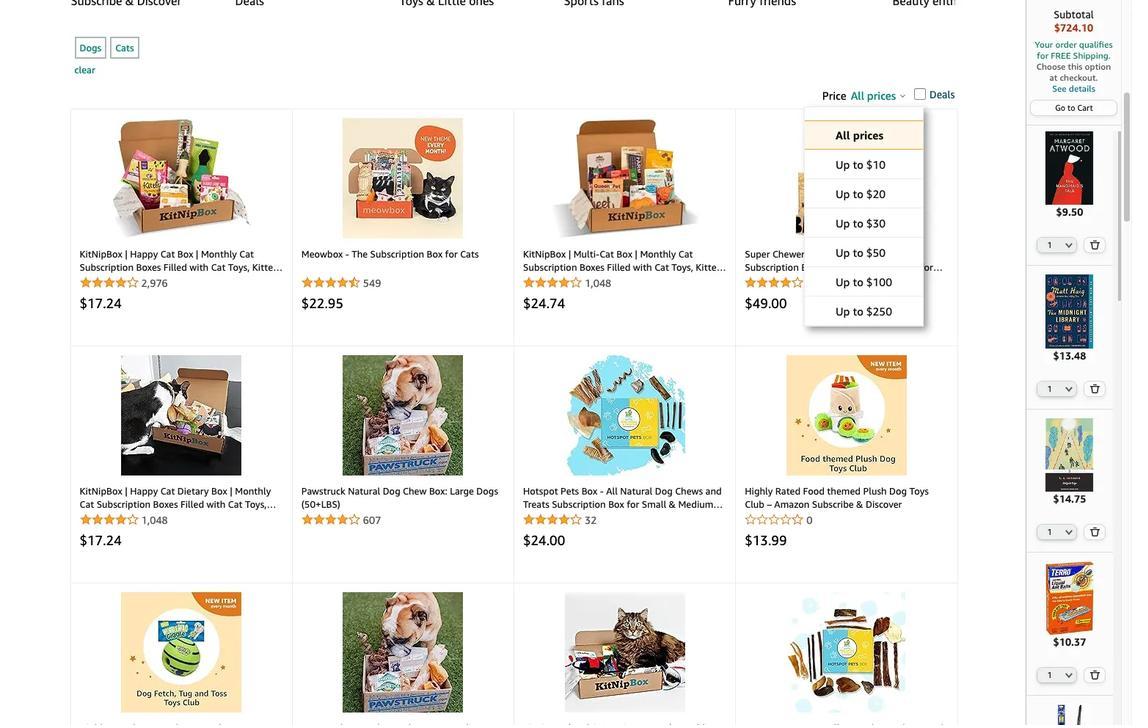 Task type: locate. For each thing, give the bounding box(es) containing it.
dogs right box:
[[477, 486, 498, 497]]

filled inside kitnipbox | happy cat dietary box | monthly cat subscription boxes filled with cat toys, kitten toys, north american grown catnip toys, and cat treats
[[181, 499, 204, 510]]

0 horizontal spatial kitten
[[80, 512, 106, 524]]

2 dropdown image from the top
[[1066, 386, 1073, 392]]

monthly inside kitnipbox | happy cat dietary box | monthly cat subscription boxes filled with cat toys, kitten toys, north american grown catnip toys, and cat treats
[[235, 486, 271, 497]]

0 vertical spatial all
[[851, 89, 865, 102]]

with inside kitnipbox | multi-cat box | monthly cat subscription boxes filled with cat toys, kitten toys, north american grown catnip toys, and cat treats
[[633, 262, 652, 273]]

for
[[1037, 50, 1049, 61], [445, 248, 458, 260], [921, 262, 934, 273], [627, 499, 640, 510]]

box inside kitnipbox | multi-cat box | monthly cat subscription boxes filled with cat toys, kitten toys, north american grown catnip toys, and cat treats
[[617, 248, 633, 260]]

kitnipbox | multi-cat box | monthly cat subscription boxes filled with cat toys, kitten toys, north american grown catnip toys, and cat treats
[[523, 248, 722, 300]]

to right go
[[1068, 103, 1076, 112]]

for inside the super chewer by barkbox monthly subscription box, dog box care package for aggressive chewers, durable dog toys, large dogs (50lb+)
[[921, 262, 934, 273]]

2 horizontal spatial catnip
[[650, 275, 678, 287]]

0 vertical spatial dropdown image
[[1066, 529, 1073, 535]]

delete image
[[1090, 240, 1101, 250], [1090, 527, 1101, 537], [1090, 670, 1101, 680]]

and inside kitnipbox | happy cat box | monthly cat subscription boxes filled with cat toys, kitten toys, north american grown catnip toys, and cat treats
[[261, 275, 277, 287]]

3 up from the top
[[836, 217, 850, 230]]

to down "care"
[[853, 275, 864, 288]]

prices left popover image
[[868, 89, 896, 102]]

dog up discover
[[890, 486, 907, 497]]

kitnipbox | happy cat box | monthly cat subscription boxes filled with cat toys, kitten toys, north american grown catnip toys, and cat treats
[[80, 248, 279, 300]]

all up chewers
[[606, 486, 618, 497]]

2 happy from the top
[[130, 486, 158, 497]]

light
[[566, 512, 589, 524]]

None submit
[[1085, 238, 1105, 253], [1085, 381, 1105, 396], [1085, 525, 1105, 539], [1085, 668, 1105, 683], [1085, 238, 1105, 253], [1085, 381, 1105, 396], [1085, 525, 1105, 539], [1085, 668, 1105, 683]]

boxes inside kitnipbox | multi-cat box | monthly cat subscription boxes filled with cat toys, kitten toys, north american grown catnip toys, and cat treats
[[580, 262, 605, 273]]

2 horizontal spatial kitten
[[696, 262, 722, 273]]

kitnipbox inside kitnipbox | multi-cat box | monthly cat subscription boxes filled with cat toys, kitten toys, north american grown catnip toys, and cat treats
[[523, 248, 566, 260]]

1 dropdown image from the top
[[1066, 529, 1073, 535]]

up to $30
[[836, 217, 886, 230]]

& right small
[[669, 499, 676, 510]]

607
[[363, 514, 381, 527]]

1 vertical spatial $17.24
[[80, 533, 122, 549]]

1 for $13.48
[[1048, 384, 1053, 393]]

the
[[352, 248, 368, 260]]

up up barkbox
[[836, 217, 850, 230]]

terro t300b liquid ant killer, 12 bait stations image
[[1033, 561, 1107, 635]]

1 up from the top
[[836, 158, 850, 171]]

rated
[[776, 486, 801, 497]]

happy for 1,048
[[130, 486, 158, 497]]

0 vertical spatial large
[[916, 275, 940, 287]]

all prices
[[851, 89, 896, 102], [836, 128, 884, 142]]

delete image up terro t300b liquid ant killer, 12 bait stations "image"
[[1090, 527, 1101, 537]]

4 1 from the top
[[1048, 670, 1053, 680]]

2 vertical spatial delete image
[[1090, 670, 1101, 680]]

american inside kitnipbox | happy cat box | monthly cat subscription boxes filled with cat toys, kitten toys, north american grown catnip toys, and cat treats
[[132, 275, 173, 287]]

cats button
[[110, 37, 139, 59]]

1 horizontal spatial large
[[916, 275, 940, 287]]

0
[[807, 514, 813, 527]]

dietary
[[177, 486, 209, 497]]

all
[[851, 89, 865, 102], [836, 128, 851, 142], [606, 486, 618, 497]]

american for $17.24
[[132, 275, 173, 287]]

1 natural from the left
[[348, 486, 380, 497]]

chewers,
[[794, 275, 833, 287]]

catnip inside kitnipbox | happy cat box | monthly cat subscription boxes filled with cat toys, kitten toys, north american grown catnip toys, and cat treats
[[206, 275, 234, 287]]

boxes inside kitnipbox | happy cat dietary box | monthly cat subscription boxes filled with cat toys, kitten toys, north american grown catnip toys, and cat treats
[[153, 499, 178, 510]]

1 vertical spatial -
[[600, 486, 604, 497]]

grown for $24.74
[[619, 275, 647, 287]]

subscription inside kitnipbox | happy cat dietary box | monthly cat subscription boxes filled with cat toys, kitten toys, north american grown catnip toys, and cat treats
[[97, 499, 151, 510]]

catnip for $24.74
[[650, 275, 678, 287]]

price
[[823, 89, 847, 102]]

catnip inside kitnipbox | multi-cat box | monthly cat subscription boxes filled with cat toys, kitten toys, north american grown catnip toys, and cat treats
[[650, 275, 678, 287]]

4 up from the top
[[836, 246, 850, 259]]

$17.24
[[80, 295, 122, 312], [80, 533, 122, 549]]

kitnipbox for kitnipbox | happy cat box | monthly cat subscription boxes filled with cat toys, kitten toys, north american grown catnip toys, and cat treats
[[80, 248, 122, 260]]

0 vertical spatial prices
[[868, 89, 896, 102]]

1 horizontal spatial catnip
[[235, 512, 263, 524]]

multi-
[[574, 248, 600, 260]]

0 vertical spatial $17.24
[[80, 295, 122, 312]]

and inside kitnipbox | happy cat dietary box | monthly cat subscription boxes filled with cat toys, kitten toys, north american grown catnip toys, and cat treats
[[104, 525, 120, 537]]

chew
[[403, 486, 427, 497]]

to for $50
[[853, 246, 864, 259]]

1,048
[[585, 277, 612, 290], [141, 514, 168, 527]]

kitten for $17.24
[[252, 262, 279, 273]]

to left $250
[[853, 305, 864, 318]]

happy inside kitnipbox | happy cat dietary box | monthly cat subscription boxes filled with cat toys, kitten toys, north american grown catnip toys, and cat treats
[[130, 486, 158, 497]]

filled for $17.24
[[164, 262, 187, 273]]

up to $100
[[836, 275, 893, 288]]

0 horizontal spatial all
[[606, 486, 618, 497]]

1 horizontal spatial -
[[600, 486, 604, 497]]

1 vertical spatial dropdown image
[[1066, 386, 1073, 392]]

- left the
[[346, 248, 349, 260]]

dogs down "aggressive" in the right top of the page
[[745, 288, 767, 300]]

dropdown image
[[1066, 242, 1073, 248], [1066, 386, 1073, 392]]

0 horizontal spatial -
[[346, 248, 349, 260]]

list
[[71, 0, 1133, 9]]

0 vertical spatial delete image
[[1090, 240, 1101, 250]]

dog
[[822, 262, 840, 273], [872, 275, 889, 287], [383, 486, 401, 497], [655, 486, 673, 497], [890, 486, 907, 497]]

dogs up clear
[[80, 42, 101, 54]]

kitten inside kitnipbox | multi-cat box | monthly cat subscription boxes filled with cat toys, kitten toys, north american grown catnip toys, and cat treats
[[696, 262, 722, 273]]

grown for $17.24
[[175, 275, 204, 287]]

1 dropdown image from the top
[[1066, 242, 1073, 248]]

2 horizontal spatial all
[[851, 89, 865, 102]]

0 horizontal spatial cats
[[115, 42, 134, 54]]

delete image for $14.75
[[1090, 527, 1101, 537]]

chews
[[675, 486, 703, 497]]

natural up small
[[620, 486, 653, 497]]

dropdown image left delete icon
[[1066, 386, 1073, 392]]

2 $17.24 from the top
[[80, 533, 122, 549]]

0 horizontal spatial &
[[669, 499, 676, 510]]

your
[[1035, 39, 1054, 50]]

grown inside kitnipbox | happy cat box | monthly cat subscription boxes filled with cat toys, kitten toys, north american grown catnip toys, and cat treats
[[175, 275, 204, 287]]

$17.24 for 2,976
[[80, 295, 122, 312]]

549
[[363, 277, 381, 290]]

filled inside kitnipbox | happy cat box | monthly cat subscription boxes filled with cat toys, kitten toys, north american grown catnip toys, and cat treats
[[164, 262, 187, 273]]

north for $17.24
[[104, 275, 129, 287]]

1 up the midnight library: a gma book club pick (a novel) 'image'
[[1048, 240, 1053, 250]]

all right price
[[851, 89, 865, 102]]

natural inside pawstruck natural dog chew box: large dogs (50+lbs)
[[348, 486, 380, 497]]

happy left the dietary
[[130, 486, 158, 497]]

monthly inside kitnipbox | happy cat box | monthly cat subscription boxes filled with cat toys, kitten toys, north american grown catnip toys, and cat treats
[[201, 248, 237, 260]]

kitten for $24.74
[[696, 262, 722, 273]]

large right box:
[[450, 486, 474, 497]]

this
[[1068, 61, 1083, 72]]

1 vertical spatial dropdown image
[[1066, 673, 1073, 678]]

& inside "highly rated food themed plush dog toys club – amazon subscribe & discover"
[[857, 499, 864, 510]]

up down the durable
[[836, 305, 850, 318]]

dropdown image down $9.50
[[1066, 242, 1073, 248]]

boxes up 2,976
[[136, 262, 161, 273]]

dog up small
[[655, 486, 673, 497]]

1 left delete icon
[[1048, 384, 1053, 393]]

north inside kitnipbox | multi-cat box | monthly cat subscription boxes filled with cat toys, kitten toys, north american grown catnip toys, and cat treats
[[548, 275, 573, 287]]

1 up terro t300b liquid ant killer, 12 bait stations "image"
[[1048, 527, 1053, 537]]

american inside kitnipbox | multi-cat box | monthly cat subscription boxes filled with cat toys, kitten toys, north american grown catnip toys, and cat treats
[[576, 275, 616, 287]]

boxes down the dietary
[[153, 499, 178, 510]]

1 horizontal spatial cats
[[460, 248, 479, 260]]

pets
[[561, 486, 579, 497]]

large
[[916, 275, 940, 287], [450, 486, 474, 497]]

1 up peak silicone plus windshield wiper blade, 22-inch (pack of 1)
[[1048, 670, 1053, 680]]

1 vertical spatial happy
[[130, 486, 158, 497]]

malgudi days (penguin classics) image
[[1033, 418, 1107, 492]]

to for cart
[[1068, 103, 1076, 112]]

subscription inside kitnipbox | happy cat box | monthly cat subscription boxes filled with cat toys, kitten toys, north american grown catnip toys, and cat treats
[[80, 262, 134, 273]]

to for $100
[[853, 275, 864, 288]]

1 vertical spatial 1,048
[[141, 514, 168, 527]]

catnip
[[206, 275, 234, 287], [650, 275, 678, 287], [235, 512, 263, 524]]

all up "up to $10"
[[836, 128, 851, 142]]

toys, inside the super chewer by barkbox monthly subscription box, dog box care package for aggressive chewers, durable dog toys, large dogs (50lb+)
[[892, 275, 914, 287]]

up up the durable
[[836, 246, 850, 259]]

amazon
[[775, 499, 810, 510]]

to left $20
[[853, 187, 864, 200]]

up left $10
[[836, 158, 850, 171]]

2 up from the top
[[836, 187, 850, 200]]

2 natural from the left
[[620, 486, 653, 497]]

highly
[[745, 486, 773, 497]]

prices
[[868, 89, 896, 102], [853, 128, 884, 142]]

up right 256
[[836, 275, 850, 288]]

$14.75
[[1054, 492, 1087, 505]]

2 & from the left
[[857, 499, 864, 510]]

0 vertical spatial happy
[[130, 248, 158, 260]]

0 horizontal spatial north
[[104, 275, 129, 287]]

up for up to $50
[[836, 246, 850, 259]]

2,976
[[141, 277, 168, 290]]

kitnipbox inside kitnipbox | happy cat dietary box | monthly cat subscription boxes filled with cat toys, kitten toys, north american grown catnip toys, and cat treats
[[80, 486, 122, 497]]

1 for $10.37
[[1048, 670, 1053, 680]]

american
[[132, 275, 173, 287], [576, 275, 616, 287], [161, 512, 201, 524]]

1 for $14.75
[[1048, 527, 1053, 537]]

2 horizontal spatial north
[[548, 275, 573, 287]]

to
[[1068, 103, 1076, 112], [853, 158, 864, 171], [853, 187, 864, 200], [853, 217, 864, 230], [853, 246, 864, 259], [853, 275, 864, 288], [853, 305, 864, 318]]

dogs inside button
[[80, 42, 101, 54]]

1 vertical spatial cats
[[460, 248, 479, 260]]

dogs
[[80, 42, 101, 54], [745, 288, 767, 300], [477, 486, 498, 497], [523, 512, 545, 524]]

hotspot
[[523, 486, 558, 497]]

filled inside kitnipbox | multi-cat box | monthly cat subscription boxes filled with cat toys, kitten toys, north american grown catnip toys, and cat treats
[[607, 262, 631, 273]]

with inside kitnipbox | happy cat box | monthly cat subscription boxes filled with cat toys, kitten toys, north american grown catnip toys, and cat treats
[[190, 262, 209, 273]]

up
[[836, 158, 850, 171], [836, 187, 850, 200], [836, 217, 850, 230], [836, 246, 850, 259], [836, 275, 850, 288], [836, 305, 850, 318]]

1 vertical spatial large
[[450, 486, 474, 497]]

happy
[[130, 248, 158, 260], [130, 486, 158, 497]]

all prices left popover image
[[851, 89, 896, 102]]

treats inside kitnipbox | happy cat box | monthly cat subscription boxes filled with cat toys, kitten toys, north american grown catnip toys, and cat treats
[[97, 288, 123, 300]]

option
[[1085, 61, 1112, 72]]

to left $50
[[853, 246, 864, 259]]

1 horizontal spatial natural
[[620, 486, 653, 497]]

0 vertical spatial cats
[[115, 42, 134, 54]]

$10
[[867, 158, 886, 171]]

natural up 607 in the left bottom of the page
[[348, 486, 380, 497]]

large inside pawstruck natural dog chew box: large dogs (50+lbs)
[[450, 486, 474, 497]]

1 vertical spatial all
[[836, 128, 851, 142]]

2 delete image from the top
[[1090, 527, 1101, 537]]

and inside kitnipbox | multi-cat box | monthly cat subscription boxes filled with cat toys, kitten toys, north american grown catnip toys, and cat treats
[[705, 275, 721, 287]]

with for $17.24
[[190, 262, 209, 273]]

toys,
[[228, 262, 250, 273], [672, 262, 694, 273], [80, 275, 101, 287], [237, 275, 258, 287], [523, 275, 545, 287], [680, 275, 702, 287], [892, 275, 914, 287], [245, 499, 267, 510], [109, 512, 130, 524], [80, 525, 101, 537]]

large down package at the top right
[[916, 275, 940, 287]]

0 horizontal spatial catnip
[[206, 275, 234, 287]]

6 up from the top
[[836, 305, 850, 318]]

2 vertical spatial all
[[606, 486, 618, 497]]

aggressive
[[745, 275, 791, 287]]

free
[[1051, 50, 1071, 61]]

delete image up peak silicone plus windshield wiper blade, 22-inch (pack of 1)
[[1090, 670, 1101, 680]]

deals
[[930, 88, 955, 101]]

box inside kitnipbox | happy cat dietary box | monthly cat subscription boxes filled with cat toys, kitten toys, north american grown catnip toys, and cat treats
[[211, 486, 227, 497]]

- up chewers
[[600, 486, 604, 497]]

the midnight library: a gma book club pick (a novel) image
[[1033, 275, 1107, 348]]

dropdown image down $14.75 on the bottom right of page
[[1066, 529, 1073, 535]]

1
[[1048, 240, 1053, 250], [1048, 384, 1053, 393], [1048, 527, 1053, 537], [1048, 670, 1053, 680]]

see
[[1053, 83, 1067, 94]]

&
[[669, 499, 676, 510], [857, 499, 864, 510]]

0 vertical spatial dropdown image
[[1066, 242, 1073, 248]]

1,048 for $17.24
[[141, 514, 168, 527]]

grown inside kitnipbox | multi-cat box | monthly cat subscription boxes filled with cat toys, kitten toys, north american grown catnip toys, and cat treats
[[619, 275, 647, 287]]

kitnipbox
[[80, 248, 122, 260], [523, 248, 566, 260], [80, 486, 122, 497]]

happy up 2,976
[[130, 248, 158, 260]]

delete image
[[1090, 384, 1101, 393]]

up left $20
[[836, 187, 850, 200]]

dog left chew at the left bottom
[[383, 486, 401, 497]]

at
[[1050, 72, 1058, 83]]

up for up to $250
[[836, 305, 850, 318]]

0 horizontal spatial 1,048
[[141, 514, 168, 527]]

all prices up "up to $10"
[[836, 128, 884, 142]]

to left $10
[[853, 158, 864, 171]]

checkbox image
[[915, 88, 926, 100]]

pawstruck natural dog chew box: large dogs (50+lbs)
[[302, 486, 498, 510]]

happy for 2,976
[[130, 248, 158, 260]]

5 up from the top
[[836, 275, 850, 288]]

1 $17.24 from the top
[[80, 295, 122, 312]]

1 horizontal spatial 1,048
[[585, 277, 612, 290]]

1 happy from the top
[[130, 248, 158, 260]]

natural
[[348, 486, 380, 497], [620, 486, 653, 497]]

dropdown image down $10.37
[[1066, 673, 1073, 678]]

1 vertical spatial prices
[[853, 128, 884, 142]]

dogs up $24.00
[[523, 512, 545, 524]]

2 dropdown image from the top
[[1066, 673, 1073, 678]]

delete image up the midnight library: a gma book club pick (a novel) 'image'
[[1090, 240, 1101, 250]]

1 delete image from the top
[[1090, 240, 1101, 250]]

prices up "up to $10"
[[853, 128, 884, 142]]

0 horizontal spatial large
[[450, 486, 474, 497]]

-
[[346, 248, 349, 260], [600, 486, 604, 497]]

kitnipbox inside kitnipbox | happy cat box | monthly cat subscription boxes filled with cat toys, kitten toys, north american grown catnip toys, and cat treats
[[80, 248, 122, 260]]

with inside kitnipbox | happy cat dietary box | monthly cat subscription boxes filled with cat toys, kitten toys, north american grown catnip toys, and cat treats
[[207, 499, 226, 510]]

dogs button
[[75, 37, 107, 59]]

boxes down multi-
[[580, 262, 605, 273]]

super chewer by barkbox monthly subscription box, dog box care package for aggressive chewers, durable dog toys, large dogs (50lb+)
[[745, 248, 940, 300]]

3 1 from the top
[[1048, 527, 1053, 537]]

dropdown image for $9.50
[[1066, 242, 1073, 248]]

boxes inside kitnipbox | happy cat box | monthly cat subscription boxes filled with cat toys, kitten toys, north american grown catnip toys, and cat treats
[[136, 262, 161, 273]]

kitnipbox for kitnipbox | multi-cat box | monthly cat subscription boxes filled with cat toys, kitten toys, north american grown catnip toys, and cat treats
[[523, 248, 566, 260]]

happy inside kitnipbox | happy cat box | monthly cat subscription boxes filled with cat toys, kitten toys, north american grown catnip toys, and cat treats
[[130, 248, 158, 260]]

filled
[[164, 262, 187, 273], [607, 262, 631, 273], [181, 499, 204, 510]]

boxes for $17.24
[[136, 262, 161, 273]]

medium
[[679, 499, 714, 510]]

themed
[[828, 486, 861, 497]]

1 horizontal spatial north
[[133, 512, 158, 524]]

0 horizontal spatial natural
[[348, 486, 380, 497]]

north
[[104, 275, 129, 287], [548, 275, 573, 287], [133, 512, 158, 524]]

1 vertical spatial delete image
[[1090, 527, 1101, 537]]

3 delete image from the top
[[1090, 670, 1101, 680]]

1 1 from the top
[[1048, 240, 1053, 250]]

1 horizontal spatial &
[[857, 499, 864, 510]]

box
[[177, 248, 193, 260], [427, 248, 443, 260], [617, 248, 633, 260], [843, 262, 858, 273], [211, 486, 227, 497], [582, 486, 598, 497], [609, 499, 624, 510]]

kitten inside kitnipbox | happy cat box | monthly cat subscription boxes filled with cat toys, kitten toys, north american grown catnip toys, and cat treats
[[252, 262, 279, 273]]

1 & from the left
[[669, 499, 676, 510]]

1 horizontal spatial kitten
[[252, 262, 279, 273]]

& down the plush
[[857, 499, 864, 510]]

dropdown image
[[1066, 529, 1073, 535], [1066, 673, 1073, 678]]

2 1 from the top
[[1048, 384, 1053, 393]]

checkout.
[[1060, 72, 1098, 83]]

north inside kitnipbox | happy cat box | monthly cat subscription boxes filled with cat toys, kitten toys, north american grown catnip toys, and cat treats
[[104, 275, 129, 287]]

kitten
[[252, 262, 279, 273], [696, 262, 722, 273], [80, 512, 106, 524]]

to left '$30'
[[853, 217, 864, 230]]

subscription inside kitnipbox | multi-cat box | monthly cat subscription boxes filled with cat toys, kitten toys, north american grown catnip toys, and cat treats
[[523, 262, 577, 273]]

grown inside kitnipbox | happy cat dietary box | monthly cat subscription boxes filled with cat toys, kitten toys, north american grown catnip toys, and cat treats
[[204, 512, 232, 524]]

box inside the super chewer by barkbox monthly subscription box, dog box care package for aggressive chewers, durable dog toys, large dogs (50lb+)
[[843, 262, 858, 273]]

subtotal
[[1054, 8, 1094, 21]]

0 vertical spatial 1,048
[[585, 277, 612, 290]]

box,
[[802, 262, 820, 273]]

subscription inside hotspot pets box - all natural dog chews and treats subscription box for small & medium dogs and light chewers
[[552, 499, 606, 510]]



Task type: vqa. For each thing, say whether or not it's contained in the screenshot.
1,048
yes



Task type: describe. For each thing, give the bounding box(es) containing it.
cats inside button
[[115, 42, 134, 54]]

kitnipbox for kitnipbox | happy cat dietary box | monthly cat subscription boxes filled with cat toys, kitten toys, north american grown catnip toys, and cat treats
[[80, 486, 122, 497]]

toys
[[910, 486, 929, 497]]

american for $24.74
[[576, 275, 616, 287]]

highly rated food themed plush dog toys club – amazon subscribe & discover
[[745, 486, 929, 510]]

filled for $24.74
[[607, 262, 631, 273]]

treats inside kitnipbox | multi-cat box | monthly cat subscription boxes filled with cat toys, kitten toys, north american grown catnip toys, and cat treats
[[540, 288, 567, 300]]

large inside the super chewer by barkbox monthly subscription box, dog box care package for aggressive chewers, durable dog toys, large dogs (50lb+)
[[916, 275, 940, 287]]

$24.74
[[523, 295, 565, 312]]

food
[[803, 486, 825, 497]]

0 vertical spatial all prices
[[851, 89, 896, 102]]

to for $20
[[853, 187, 864, 200]]

see details link
[[1034, 83, 1114, 94]]

meowbox - the subscription box for cats
[[302, 248, 479, 260]]

dropdown image for $10.37
[[1066, 673, 1073, 678]]

0 vertical spatial -
[[346, 248, 349, 260]]

dogs inside the super chewer by barkbox monthly subscription box, dog box care package for aggressive chewers, durable dog toys, large dogs (50lb+)
[[745, 288, 767, 300]]

$30
[[867, 217, 886, 230]]

1 horizontal spatial all
[[836, 128, 851, 142]]

treats inside hotspot pets box - all natural dog chews and treats subscription box for small & medium dogs and light chewers
[[523, 499, 550, 510]]

by
[[808, 248, 818, 260]]

up to $10
[[836, 158, 886, 171]]

$17.24 for 1,048
[[80, 533, 122, 549]]

hotspot pets box - all natural dog chews and treats subscription box for small & medium dogs and light chewers
[[523, 486, 722, 524]]

$9.50
[[1057, 206, 1084, 218]]

subtotal $724.10
[[1054, 8, 1094, 34]]

monthly inside kitnipbox | multi-cat box | monthly cat subscription boxes filled with cat toys, kitten toys, north american grown catnip toys, and cat treats
[[640, 248, 676, 260]]

dog inside pawstruck natural dog chew box: large dogs (50+lbs)
[[383, 486, 401, 497]]

dog down "care"
[[872, 275, 889, 287]]

treats inside kitnipbox | happy cat dietary box | monthly cat subscription boxes filled with cat toys, kitten toys, north american grown catnip toys, and cat treats
[[140, 525, 166, 537]]

go to cart link
[[1031, 101, 1117, 115]]

–
[[767, 499, 772, 510]]

to for $10
[[853, 158, 864, 171]]

qualifies
[[1080, 39, 1113, 50]]

your order qualifies for free shipping. choose this option at checkout. see details
[[1035, 39, 1113, 94]]

up for up to $100
[[836, 275, 850, 288]]

kitnipbox | happy cat dietary box | monthly cat subscription boxes filled with cat toys, kitten toys, north american grown catnip toys, and cat treats
[[80, 486, 271, 537]]

32
[[585, 514, 597, 527]]

durable
[[835, 275, 869, 287]]

chewers
[[591, 512, 628, 524]]

dropdown image for $13.48
[[1066, 386, 1073, 392]]

chewer
[[773, 248, 805, 260]]

peak silicone plus windshield wiper blade, 22-inch (pack of 1) image
[[1033, 705, 1107, 725]]

delete image for $9.50
[[1090, 240, 1101, 250]]

dog inside "highly rated food themed plush dog toys club – amazon subscribe & discover"
[[890, 486, 907, 497]]

up for up to $10
[[836, 158, 850, 171]]

dropdown image for $14.75
[[1066, 529, 1073, 535]]

care
[[861, 262, 880, 273]]

the handmaid&#39;s tale image
[[1033, 131, 1107, 205]]

discover
[[866, 499, 902, 510]]

dogs inside pawstruck natural dog chew box: large dogs (50+lbs)
[[477, 486, 498, 497]]

$24.00
[[523, 533, 565, 549]]

go
[[1056, 103, 1066, 112]]

for inside your order qualifies for free shipping. choose this option at checkout. see details
[[1037, 50, 1049, 61]]

clear
[[75, 64, 95, 76]]

up for up to $30
[[836, 217, 850, 230]]

choose
[[1037, 61, 1066, 72]]

package
[[883, 262, 919, 273]]

catnip inside kitnipbox | happy cat dietary box | monthly cat subscription boxes filled with cat toys, kitten toys, north american grown catnip toys, and cat treats
[[235, 512, 263, 524]]

$724.10
[[1055, 21, 1094, 34]]

meowbox
[[302, 248, 343, 260]]

with for $24.74
[[633, 262, 652, 273]]

monthly inside the super chewer by barkbox monthly subscription box, dog box care package for aggressive chewers, durable dog toys, large dogs (50lb+)
[[858, 248, 894, 260]]

barkbox
[[821, 248, 856, 260]]

north for $24.74
[[548, 275, 573, 287]]

go to cart
[[1056, 103, 1094, 112]]

& inside hotspot pets box - all natural dog chews and treats subscription box for small & medium dogs and light chewers
[[669, 499, 676, 510]]

shipping.
[[1074, 50, 1111, 61]]

for inside hotspot pets box - all natural dog chews and treats subscription box for small & medium dogs and light chewers
[[627, 499, 640, 510]]

dog down barkbox
[[822, 262, 840, 273]]

$250
[[867, 305, 893, 318]]

delete image for $10.37
[[1090, 670, 1101, 680]]

american inside kitnipbox | happy cat dietary box | monthly cat subscription boxes filled with cat toys, kitten toys, north american grown catnip toys, and cat treats
[[161, 512, 201, 524]]

order
[[1056, 39, 1077, 50]]

dog inside hotspot pets box - all natural dog chews and treats subscription box for small & medium dogs and light chewers
[[655, 486, 673, 497]]

- inside hotspot pets box - all natural dog chews and treats subscription box for small & medium dogs and light chewers
[[600, 486, 604, 497]]

plush
[[864, 486, 887, 497]]

club
[[745, 499, 765, 510]]

(50+lbs)
[[302, 499, 341, 510]]

north inside kitnipbox | happy cat dietary box | monthly cat subscription boxes filled with cat toys, kitten toys, north american grown catnip toys, and cat treats
[[133, 512, 158, 524]]

up to $20
[[836, 187, 886, 200]]

1 for $9.50
[[1048, 240, 1053, 250]]

box inside kitnipbox | happy cat box | monthly cat subscription boxes filled with cat toys, kitten toys, north american grown catnip toys, and cat treats
[[177, 248, 193, 260]]

up for up to $20
[[836, 187, 850, 200]]

subscription inside the super chewer by barkbox monthly subscription box, dog box care package for aggressive chewers, durable dog toys, large dogs (50lb+)
[[745, 262, 799, 273]]

kitten inside kitnipbox | happy cat dietary box | monthly cat subscription boxes filled with cat toys, kitten toys, north american grown catnip toys, and cat treats
[[80, 512, 106, 524]]

dogs inside hotspot pets box - all natural dog chews and treats subscription box for small & medium dogs and light chewers
[[523, 512, 545, 524]]

1,048 for $24.74
[[585, 277, 612, 290]]

to for $250
[[853, 305, 864, 318]]

catnip for $17.24
[[206, 275, 234, 287]]

details
[[1069, 83, 1096, 94]]

up to $50
[[836, 246, 886, 259]]

(50lb+)
[[770, 288, 801, 300]]

$22.95
[[302, 295, 344, 312]]

$100
[[867, 275, 893, 288]]

$13.48
[[1054, 349, 1087, 362]]

super
[[745, 248, 770, 260]]

small
[[642, 499, 667, 510]]

all inside hotspot pets box - all natural dog chews and treats subscription box for small & medium dogs and light chewers
[[606, 486, 618, 497]]

up to $250
[[836, 305, 893, 318]]

$50
[[867, 246, 886, 259]]

pawstruck
[[302, 486, 346, 497]]

$10.37
[[1054, 636, 1087, 648]]

256
[[807, 277, 825, 290]]

subscribe
[[812, 499, 854, 510]]

$49.00
[[745, 295, 787, 312]]

natural inside hotspot pets box - all natural dog chews and treats subscription box for small & medium dogs and light chewers
[[620, 486, 653, 497]]

$13.99
[[745, 533, 787, 549]]

boxes for $24.74
[[580, 262, 605, 273]]

1 vertical spatial all prices
[[836, 128, 884, 142]]

cart
[[1078, 103, 1094, 112]]

box:
[[429, 486, 448, 497]]

popover image
[[901, 94, 906, 97]]

$20
[[867, 187, 886, 200]]

to for $30
[[853, 217, 864, 230]]



